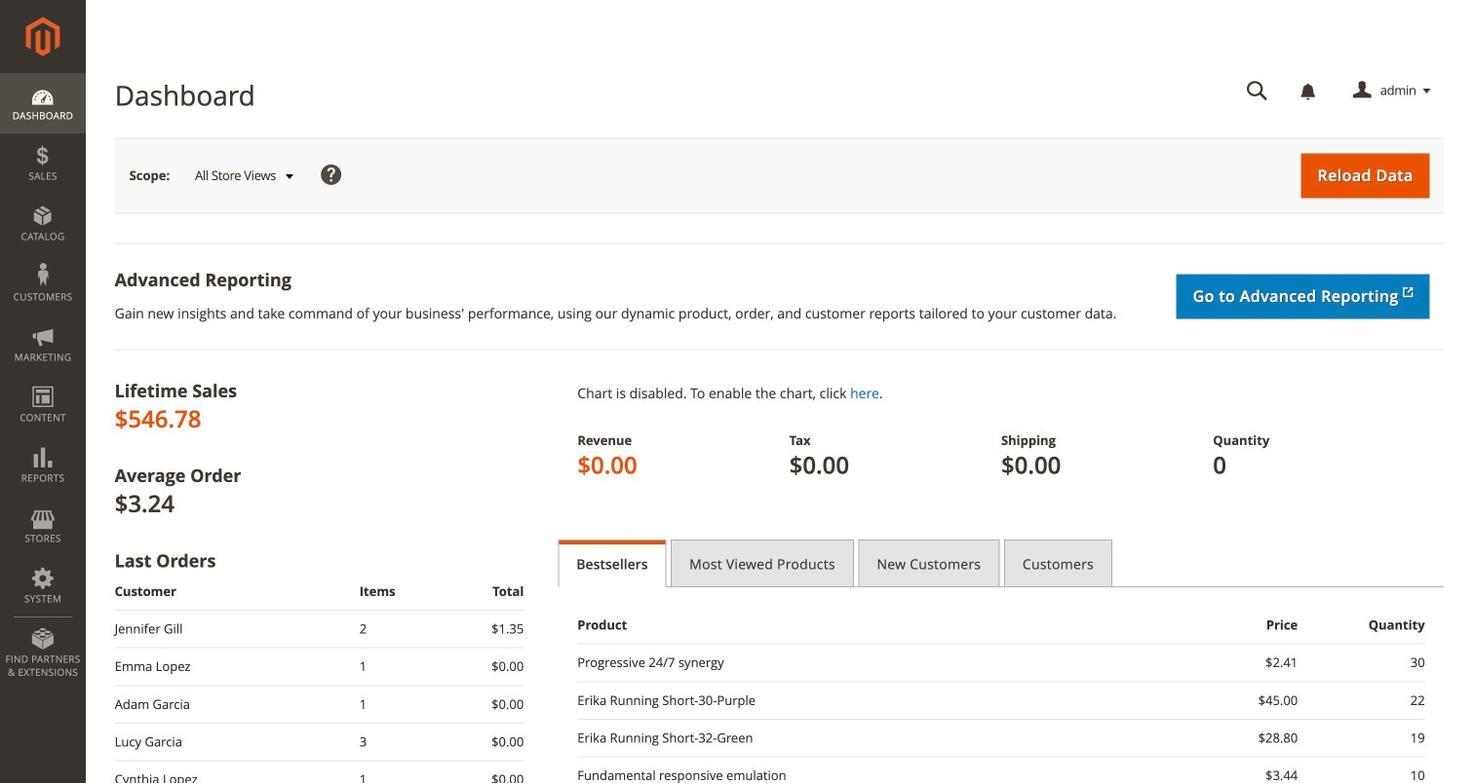 Task type: locate. For each thing, give the bounding box(es) containing it.
menu bar
[[0, 73, 86, 689]]

None text field
[[1233, 74, 1282, 108]]

tab list
[[558, 540, 1444, 588]]

magento admin panel image
[[26, 17, 60, 57]]



